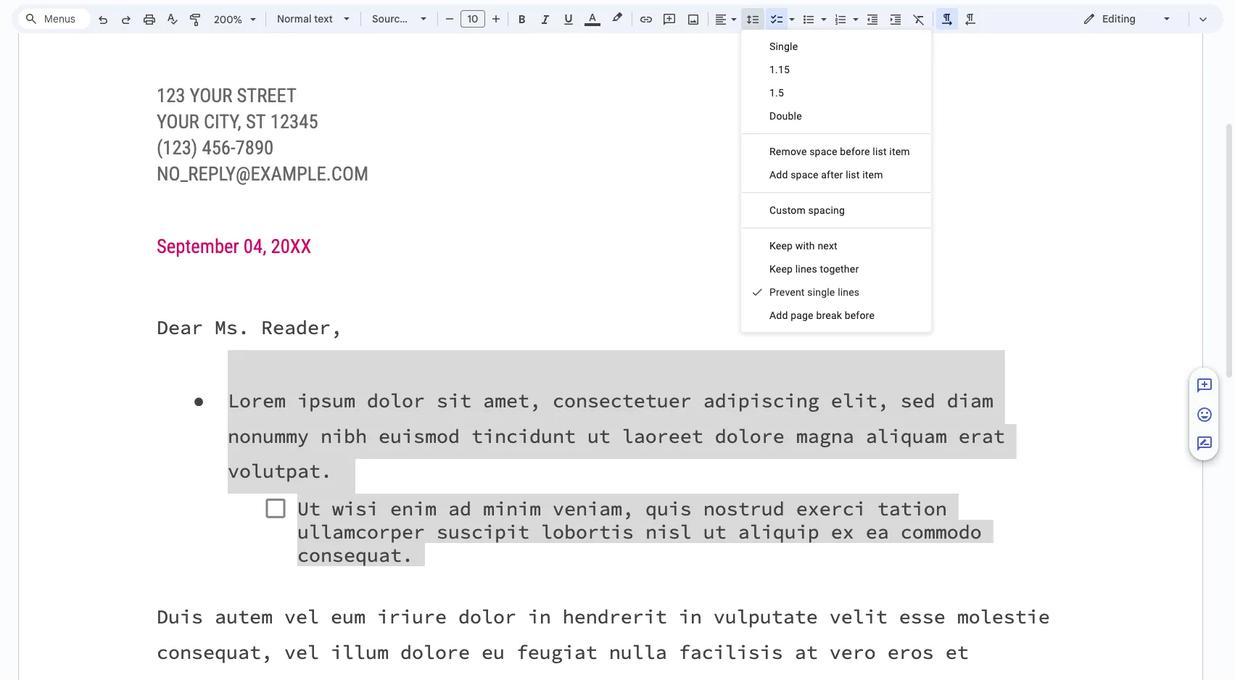 Task type: vqa. For each thing, say whether or not it's contained in the screenshot.
Slide at the top
no



Task type: describe. For each thing, give the bounding box(es) containing it.
list for efore
[[873, 146, 887, 157]]

normal
[[277, 12, 312, 25]]

editing button
[[1073, 8, 1182, 30]]

normal text
[[277, 12, 333, 25]]

keep lines t ogether
[[770, 263, 859, 275]]

a
[[770, 169, 776, 181]]

c ustom spacing
[[770, 205, 845, 216]]

editing
[[1102, 12, 1136, 25]]

p revent single lines
[[770, 286, 860, 298]]

add emoji reaction image
[[1196, 406, 1213, 424]]

d
[[770, 110, 776, 122]]

prevent single lines p element
[[770, 286, 864, 298]]

custom spacing c element
[[770, 205, 849, 216]]

s ingle
[[770, 41, 798, 52]]

ustom
[[776, 205, 806, 216]]

keep with next n element
[[770, 240, 842, 252]]

b for remove space
[[840, 146, 846, 157]]

c
[[770, 205, 776, 216]]

numbered list menu image
[[849, 9, 859, 15]]

1 vertical spatial space
[[791, 169, 819, 181]]

revent
[[776, 286, 805, 298]]

Zoom field
[[208, 9, 263, 30]]

1 vertical spatial lines
[[838, 286, 860, 298]]

single
[[807, 286, 835, 298]]

keep with n ext
[[770, 240, 838, 252]]

item for remove space b efore list item
[[889, 146, 910, 157]]

5
[[778, 87, 784, 99]]

0 vertical spatial lines
[[795, 263, 817, 275]]

main toolbar
[[90, 0, 982, 369]]

ouble
[[776, 110, 802, 122]]

menu containing s
[[741, 30, 931, 332]]

with
[[795, 240, 815, 252]]

d ouble
[[770, 110, 802, 122]]

suggest edits image
[[1196, 435, 1213, 453]]

Font size field
[[461, 10, 491, 28]]

Zoom text field
[[210, 9, 245, 30]]

insert image image
[[685, 9, 702, 29]]

application containing normal text
[[0, 0, 1235, 680]]

checklist menu image
[[785, 9, 795, 15]]

Menus field
[[18, 9, 91, 29]]



Task type: locate. For each thing, give the bounding box(es) containing it.
page
[[791, 310, 814, 321]]

0 horizontal spatial list
[[846, 169, 860, 181]]

lines left t
[[795, 263, 817, 275]]

keep for keep with
[[770, 240, 793, 252]]

item
[[889, 146, 910, 157], [863, 169, 883, 181]]

mode and view toolbar
[[1072, 4, 1215, 33]]

font list. source code pro selected. option
[[372, 9, 412, 29]]

eak
[[826, 310, 842, 321]]

b
[[840, 146, 846, 157], [816, 310, 822, 321]]

add
[[770, 310, 788, 321]]

t
[[820, 263, 823, 275]]

r
[[822, 310, 826, 321]]

1 vertical spatial list
[[846, 169, 860, 181]]

before
[[845, 310, 875, 321]]

ext
[[823, 240, 838, 252]]

2 keep from the top
[[770, 263, 793, 275]]

item right efore
[[889, 146, 910, 157]]

1 vertical spatial item
[[863, 169, 883, 181]]

b for add page b
[[816, 310, 822, 321]]

a dd space after list item
[[770, 169, 883, 181]]

b left "eak"
[[816, 310, 822, 321]]

menu
[[741, 30, 931, 332]]

p
[[770, 286, 776, 298]]

list
[[873, 146, 887, 157], [846, 169, 860, 181]]

1.
[[770, 87, 778, 99]]

remove space before list item b element
[[770, 146, 914, 157]]

0 horizontal spatial b
[[816, 310, 822, 321]]

1.5 5 element
[[770, 87, 788, 99]]

list for after
[[846, 169, 860, 181]]

item down efore
[[863, 169, 883, 181]]

1 horizontal spatial item
[[889, 146, 910, 157]]

0 horizontal spatial lines
[[795, 263, 817, 275]]

remove space b efore list item
[[770, 146, 910, 157]]

ingle
[[776, 41, 798, 52]]

1 vertical spatial b
[[816, 310, 822, 321]]

1 horizontal spatial b
[[840, 146, 846, 157]]

keep
[[770, 240, 793, 252], [770, 263, 793, 275]]

add page break before r element
[[770, 310, 879, 321]]

ogether
[[823, 263, 859, 275]]

1 keep from the top
[[770, 240, 793, 252]]

after
[[821, 169, 843, 181]]

remove
[[770, 146, 807, 157]]

s
[[770, 41, 776, 52]]

Font size text field
[[461, 10, 484, 28]]

styles list. normal text selected. option
[[277, 9, 335, 29]]

double d element
[[770, 110, 806, 122]]

1. 5
[[770, 87, 784, 99]]

keep lines together t element
[[770, 263, 863, 275]]

spacing
[[808, 205, 845, 216]]

application
[[0, 0, 1235, 680]]

lines
[[795, 263, 817, 275], [838, 286, 860, 298]]

1 horizontal spatial lines
[[838, 286, 860, 298]]

0 vertical spatial list
[[873, 146, 887, 157]]

0 vertical spatial space
[[810, 146, 837, 157]]

space up a dd space after list item on the top of page
[[810, 146, 837, 157]]

space right 'dd'
[[791, 169, 819, 181]]

0 horizontal spatial item
[[863, 169, 883, 181]]

0 vertical spatial b
[[840, 146, 846, 157]]

dd
[[776, 169, 788, 181]]

1
[[770, 64, 775, 75]]

b up after
[[840, 146, 846, 157]]

efore
[[846, 146, 870, 157]]

0 vertical spatial keep
[[770, 240, 793, 252]]

0 vertical spatial item
[[889, 146, 910, 157]]

n
[[818, 240, 823, 252]]

keep up p
[[770, 263, 793, 275]]

lines down "ogether"
[[838, 286, 860, 298]]

add comment image
[[1196, 377, 1213, 395]]

item for a dd space after list item
[[863, 169, 883, 181]]

list right efore
[[873, 146, 887, 157]]

1 horizontal spatial list
[[873, 146, 887, 157]]

highlight color image
[[609, 9, 625, 26]]

add page b r eak before
[[770, 310, 875, 321]]

1.15 1 element
[[770, 64, 794, 75]]

1 vertical spatial keep
[[770, 263, 793, 275]]

.15
[[775, 64, 790, 75]]

keep for keep lines
[[770, 263, 793, 275]]

text color image
[[585, 9, 601, 26]]

keep left with
[[770, 240, 793, 252]]

text
[[314, 12, 333, 25]]

single s element
[[770, 41, 802, 52]]

space
[[810, 146, 837, 157], [791, 169, 819, 181]]

bulleted list menu image
[[817, 9, 827, 15]]

1 .15
[[770, 64, 790, 75]]

add space after list item a element
[[770, 169, 888, 181]]

list right after
[[846, 169, 860, 181]]



